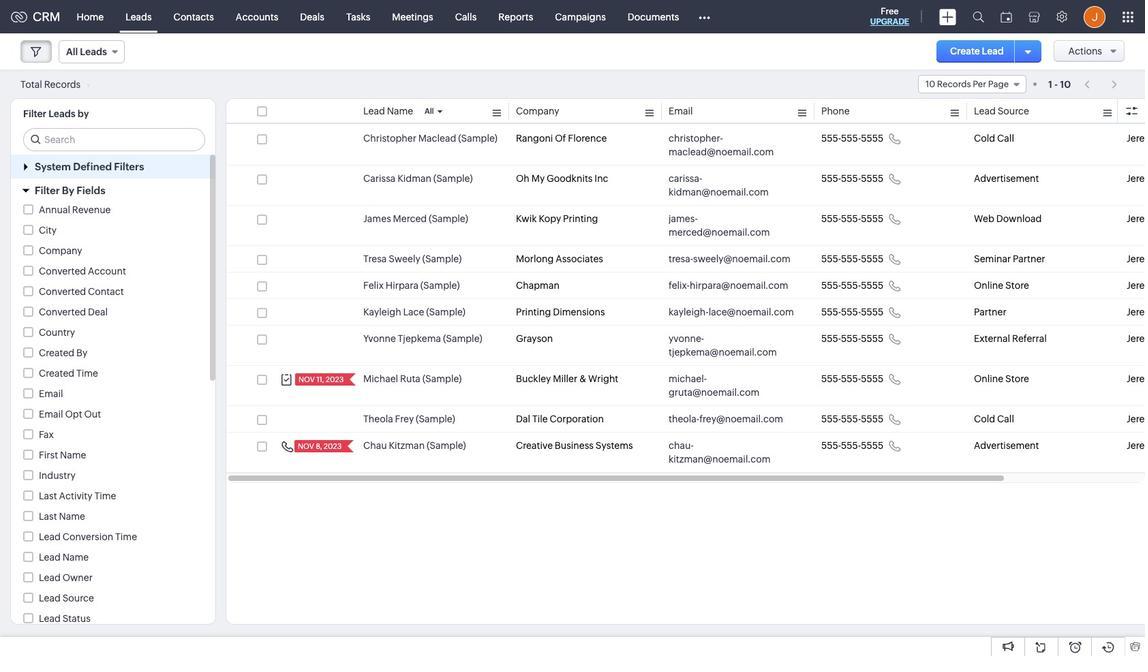 Task type: locate. For each thing, give the bounding box(es) containing it.
company up the rangoni
[[516, 106, 560, 117]]

lead inside button
[[982, 46, 1004, 57]]

profile element
[[1076, 0, 1114, 33]]

8 jerem from the top
[[1127, 374, 1146, 385]]

555-555-5555 for chau- kitzman@noemail.com
[[822, 441, 884, 451]]

filter up annual at top left
[[35, 185, 60, 196]]

0 vertical spatial call
[[998, 133, 1015, 144]]

lead source down page
[[974, 106, 1030, 117]]

theola-
[[669, 414, 700, 425]]

2 store from the top
[[1006, 374, 1030, 385]]

printing right kopy
[[563, 213, 598, 224]]

0 vertical spatial nov
[[299, 376, 315, 384]]

felix-hirpara@noemail.com
[[669, 280, 789, 291]]

jerem for tresa-sweely@noemail.com
[[1127, 254, 1146, 265]]

(sample) right merced
[[429, 213, 468, 224]]

row group
[[226, 125, 1146, 473]]

jerem for christopher- maclead@noemail.com
[[1127, 133, 1146, 144]]

grayson
[[516, 333, 553, 344]]

company
[[516, 106, 560, 117], [39, 245, 82, 256]]

1 store from the top
[[1006, 280, 1030, 291]]

lead name
[[363, 106, 413, 117], [39, 552, 89, 563]]

email up christopher-
[[669, 106, 693, 117]]

associates
[[556, 254, 603, 265]]

records left the per
[[937, 79, 971, 89]]

0 vertical spatial advertisement
[[974, 173, 1040, 184]]

all leads
[[66, 46, 107, 57]]

9 5555 from the top
[[861, 414, 884, 425]]

carissa kidman (sample)
[[363, 173, 473, 184]]

time for activity
[[94, 491, 116, 502]]

1 vertical spatial cold call
[[974, 414, 1015, 425]]

by
[[78, 108, 89, 119]]

10 jerem from the top
[[1127, 441, 1146, 451]]

2 cold call from the top
[[974, 414, 1015, 425]]

time down created by
[[76, 368, 98, 379]]

2 horizontal spatial leads
[[126, 11, 152, 22]]

advertisement
[[974, 173, 1040, 184], [974, 441, 1040, 451]]

2023 right 11, at the left bottom of page
[[326, 376, 344, 384]]

0 vertical spatial lead source
[[974, 106, 1030, 117]]

1 vertical spatial cold
[[974, 414, 996, 425]]

converted for converted deal
[[39, 307, 86, 318]]

2 vertical spatial converted
[[39, 307, 86, 318]]

wright
[[589, 374, 619, 385]]

records left loading image on the left of page
[[44, 79, 81, 90]]

online for michael- gruta@noemail.com
[[974, 374, 1004, 385]]

nov inside "nov 11, 2023" link
[[299, 376, 315, 384]]

1 vertical spatial call
[[998, 414, 1015, 425]]

7 555-555-5555 from the top
[[822, 333, 884, 344]]

time right activity
[[94, 491, 116, 502]]

leads
[[126, 11, 152, 22], [80, 46, 107, 57], [49, 108, 76, 119]]

1 vertical spatial converted
[[39, 286, 86, 297]]

lead source
[[974, 106, 1030, 117], [39, 593, 94, 604]]

jerem for michael- gruta@noemail.com
[[1127, 374, 1146, 385]]

nov 11, 2023
[[299, 376, 344, 384]]

name up christopher
[[387, 106, 413, 117]]

1 horizontal spatial by
[[76, 348, 87, 359]]

1 cold call from the top
[[974, 133, 1015, 144]]

status
[[63, 614, 91, 625]]

2 online from the top
[[974, 374, 1004, 385]]

leads left by
[[49, 108, 76, 119]]

maclead@noemail.com
[[669, 147, 774, 158]]

1 last from the top
[[39, 491, 57, 502]]

(sample) right the maclead
[[458, 133, 498, 144]]

0 horizontal spatial lead source
[[39, 593, 94, 604]]

4 555-555-5555 from the top
[[822, 254, 884, 265]]

1 vertical spatial advertisement
[[974, 441, 1040, 451]]

1 vertical spatial partner
[[974, 307, 1007, 318]]

2 vertical spatial time
[[115, 532, 137, 543]]

6 jerem from the top
[[1127, 307, 1146, 318]]

last for last activity time
[[39, 491, 57, 502]]

all inside field
[[66, 46, 78, 57]]

name up owner
[[63, 552, 89, 563]]

1 horizontal spatial 10
[[1061, 79, 1071, 90]]

name down activity
[[59, 511, 85, 522]]

5 5555 from the top
[[861, 280, 884, 291]]

store down seminar partner
[[1006, 280, 1030, 291]]

-
[[1055, 79, 1059, 90]]

5 jerem from the top
[[1127, 280, 1146, 291]]

0 vertical spatial partner
[[1013, 254, 1046, 265]]

opt
[[65, 409, 82, 420]]

nov 8, 2023
[[298, 443, 342, 451]]

jerem
[[1127, 133, 1146, 144], [1127, 173, 1146, 184], [1127, 213, 1146, 224], [1127, 254, 1146, 265], [1127, 280, 1146, 291], [1127, 307, 1146, 318], [1127, 333, 1146, 344], [1127, 374, 1146, 385], [1127, 414, 1146, 425], [1127, 441, 1146, 451]]

kayleigh lace (sample)
[[363, 307, 466, 318]]

5555 for carissa- kidman@noemail.com
[[861, 173, 884, 184]]

0 vertical spatial cold
[[974, 133, 996, 144]]

1 vertical spatial online
[[974, 374, 1004, 385]]

1 call from the top
[[998, 133, 1015, 144]]

online
[[974, 280, 1004, 291], [974, 374, 1004, 385]]

store down external referral
[[1006, 374, 1030, 385]]

all for all
[[425, 107, 434, 115]]

0 horizontal spatial lead name
[[39, 552, 89, 563]]

3 555-555-5555 from the top
[[822, 213, 884, 224]]

0 horizontal spatial all
[[66, 46, 78, 57]]

cold call for christopher- maclead@noemail.com
[[974, 133, 1015, 144]]

0 vertical spatial lead name
[[363, 106, 413, 117]]

1 converted from the top
[[39, 266, 86, 277]]

frey
[[395, 414, 414, 425]]

1 vertical spatial by
[[76, 348, 87, 359]]

meetings link
[[381, 0, 444, 33]]

nov left 11, at the left bottom of page
[[299, 376, 315, 384]]

0 vertical spatial company
[[516, 106, 560, 117]]

kayleigh-lace@noemail.com link
[[669, 306, 794, 319]]

total
[[20, 79, 42, 90]]

2 created from the top
[[39, 368, 74, 379]]

1 5555 from the top
[[861, 133, 884, 144]]

company down city
[[39, 245, 82, 256]]

by up 'annual revenue'
[[62, 185, 74, 196]]

time right the conversion
[[115, 532, 137, 543]]

6 555-555-5555 from the top
[[822, 307, 884, 318]]

7 5555 from the top
[[861, 333, 884, 344]]

maclead
[[419, 133, 456, 144]]

profile image
[[1084, 6, 1106, 28]]

2 call from the top
[[998, 414, 1015, 425]]

felix hirpara (sample) link
[[363, 279, 460, 293]]

0 vertical spatial 2023
[[326, 376, 344, 384]]

1 vertical spatial created
[[39, 368, 74, 379]]

7 jerem from the top
[[1127, 333, 1146, 344]]

0 vertical spatial converted
[[39, 266, 86, 277]]

lace
[[403, 307, 424, 318]]

3 5555 from the top
[[861, 213, 884, 224]]

time
[[76, 368, 98, 379], [94, 491, 116, 502], [115, 532, 137, 543]]

1 horizontal spatial printing
[[563, 213, 598, 224]]

lead conversion time
[[39, 532, 137, 543]]

(sample) inside "link"
[[416, 414, 455, 425]]

online store down seminar partner
[[974, 280, 1030, 291]]

1 jerem from the top
[[1127, 133, 1146, 144]]

created down created by
[[39, 368, 74, 379]]

call
[[998, 133, 1015, 144], [998, 414, 1015, 425]]

web download
[[974, 213, 1042, 224]]

partner up "external"
[[974, 307, 1007, 318]]

2 converted from the top
[[39, 286, 86, 297]]

nov inside nov 8, 2023 link
[[298, 443, 314, 451]]

jerem for yvonne- tjepkema@noemail.com
[[1127, 333, 1146, 344]]

all up the christopher maclead (sample) link
[[425, 107, 434, 115]]

5555 for michael- gruta@noemail.com
[[861, 374, 884, 385]]

2 advertisement from the top
[[974, 441, 1040, 451]]

email down created time
[[39, 389, 63, 400]]

(sample) up kayleigh lace (sample) link
[[421, 280, 460, 291]]

email up 'fax'
[[39, 409, 63, 420]]

1 advertisement from the top
[[974, 173, 1040, 184]]

0 vertical spatial leads
[[126, 11, 152, 22]]

filter for filter by fields
[[35, 185, 60, 196]]

8 555-555-5555 from the top
[[822, 374, 884, 385]]

by inside dropdown button
[[62, 185, 74, 196]]

1 vertical spatial all
[[425, 107, 434, 115]]

all up 'total records'
[[66, 46, 78, 57]]

converted contact
[[39, 286, 124, 297]]

1 horizontal spatial all
[[425, 107, 434, 115]]

1 vertical spatial last
[[39, 511, 57, 522]]

system
[[35, 161, 71, 173]]

last down industry
[[39, 491, 57, 502]]

8 5555 from the top
[[861, 374, 884, 385]]

name
[[387, 106, 413, 117], [60, 450, 86, 461], [59, 511, 85, 522], [63, 552, 89, 563]]

search image
[[973, 11, 985, 23]]

tresa
[[363, 254, 387, 265]]

lead source down "lead owner"
[[39, 593, 94, 604]]

records inside field
[[937, 79, 971, 89]]

10 left the per
[[926, 79, 936, 89]]

(sample) for theola frey (sample)
[[416, 414, 455, 425]]

jerem for kayleigh-lace@noemail.com
[[1127, 307, 1146, 318]]

lead name up christopher
[[363, 106, 413, 117]]

4 5555 from the top
[[861, 254, 884, 265]]

jerem for carissa- kidman@noemail.com
[[1127, 173, 1146, 184]]

3 converted from the top
[[39, 307, 86, 318]]

3 jerem from the top
[[1127, 213, 1146, 224]]

10 right -
[[1061, 79, 1071, 90]]

last down the last activity time at bottom left
[[39, 511, 57, 522]]

2 vertical spatial leads
[[49, 108, 76, 119]]

0 vertical spatial all
[[66, 46, 78, 57]]

9 555-555-5555 from the top
[[822, 414, 884, 425]]

(sample) right sweely on the left of the page
[[423, 254, 462, 265]]

michael-
[[669, 374, 707, 385]]

nov left 8,
[[298, 443, 314, 451]]

online down "external"
[[974, 374, 1004, 385]]

converted
[[39, 266, 86, 277], [39, 286, 86, 297], [39, 307, 86, 318]]

time for conversion
[[115, 532, 137, 543]]

1 vertical spatial time
[[94, 491, 116, 502]]

christopher maclead (sample)
[[363, 133, 498, 144]]

lace@noemail.com
[[709, 307, 794, 318]]

buckley miller & wright
[[516, 374, 619, 385]]

0 vertical spatial by
[[62, 185, 74, 196]]

1 vertical spatial 2023
[[324, 443, 342, 451]]

1 vertical spatial store
[[1006, 374, 1030, 385]]

call for theola-frey@noemail.com
[[998, 414, 1015, 425]]

tresa sweely (sample) link
[[363, 252, 462, 266]]

defined
[[73, 161, 112, 173]]

leads up loading image on the left of page
[[80, 46, 107, 57]]

(sample) for tresa sweely (sample)
[[423, 254, 462, 265]]

10 5555 from the top
[[861, 441, 884, 451]]

filter down "total" in the top left of the page
[[23, 108, 46, 119]]

1 vertical spatial filter
[[35, 185, 60, 196]]

created down country
[[39, 348, 74, 359]]

9 jerem from the top
[[1127, 414, 1146, 425]]

tresa-
[[669, 254, 694, 265]]

2023 for chau kitzman (sample)
[[324, 443, 342, 451]]

0 vertical spatial created
[[39, 348, 74, 359]]

1 vertical spatial email
[[39, 389, 63, 400]]

leads right the home link
[[126, 11, 152, 22]]

0 horizontal spatial by
[[62, 185, 74, 196]]

5555 for tresa-sweely@noemail.com
[[861, 254, 884, 265]]

(sample) right lace
[[426, 307, 466, 318]]

deals link
[[289, 0, 335, 33]]

1 horizontal spatial partner
[[1013, 254, 1046, 265]]

converted up the converted contact
[[39, 266, 86, 277]]

chau kitzman (sample) link
[[363, 439, 466, 453]]

lead name up "lead owner"
[[39, 552, 89, 563]]

(sample) right frey
[[416, 414, 455, 425]]

ruta
[[400, 374, 421, 385]]

frey@noemail.com
[[700, 414, 784, 425]]

converted up country
[[39, 307, 86, 318]]

(sample) right kitzman
[[427, 441, 466, 451]]

converted up converted deal
[[39, 286, 86, 297]]

store for michael- gruta@noemail.com
[[1006, 374, 1030, 385]]

1 horizontal spatial leads
[[80, 46, 107, 57]]

jerem for chau- kitzman@noemail.com
[[1127, 441, 1146, 451]]

0 vertical spatial email
[[669, 106, 693, 117]]

navigation
[[1078, 74, 1125, 94]]

(sample) right the ruta
[[423, 374, 462, 385]]

0 horizontal spatial leads
[[49, 108, 76, 119]]

2 555-555-5555 from the top
[[822, 173, 884, 184]]

partner right seminar
[[1013, 254, 1046, 265]]

0 vertical spatial store
[[1006, 280, 1030, 291]]

2 cold from the top
[[974, 414, 996, 425]]

1 vertical spatial leads
[[80, 46, 107, 57]]

calls link
[[444, 0, 488, 33]]

1 horizontal spatial company
[[516, 106, 560, 117]]

campaigns
[[555, 11, 606, 22]]

online store for michael- gruta@noemail.com
[[974, 374, 1030, 385]]

5 555-555-5555 from the top
[[822, 280, 884, 291]]

lead
[[982, 46, 1004, 57], [363, 106, 385, 117], [974, 106, 996, 117], [1127, 106, 1146, 117], [39, 532, 61, 543], [39, 552, 61, 563], [39, 573, 61, 584], [39, 593, 61, 604], [39, 614, 61, 625]]

1 horizontal spatial lead name
[[363, 106, 413, 117]]

filter inside dropdown button
[[35, 185, 60, 196]]

1 vertical spatial printing
[[516, 307, 551, 318]]

kitzman@noemail.com
[[669, 454, 771, 465]]

5555 for christopher- maclead@noemail.com
[[861, 133, 884, 144]]

cold
[[974, 133, 996, 144], [974, 414, 996, 425]]

0 vertical spatial online store
[[974, 280, 1030, 291]]

city
[[39, 225, 57, 236]]

1 online store from the top
[[974, 280, 1030, 291]]

online store for felix-hirpara@noemail.com
[[974, 280, 1030, 291]]

hirpara
[[386, 280, 419, 291]]

0 vertical spatial online
[[974, 280, 1004, 291]]

by for created
[[76, 348, 87, 359]]

jerem for james- merced@noemail.com
[[1127, 213, 1146, 224]]

per
[[973, 79, 987, 89]]

1 vertical spatial online store
[[974, 374, 1030, 385]]

created
[[39, 348, 74, 359], [39, 368, 74, 379]]

of
[[555, 133, 566, 144]]

(sample) right tjepkema
[[443, 333, 483, 344]]

create menu element
[[932, 0, 965, 33]]

(sample) right kidman
[[434, 173, 473, 184]]

by
[[62, 185, 74, 196], [76, 348, 87, 359]]

name right 'first'
[[60, 450, 86, 461]]

source down page
[[998, 106, 1030, 117]]

0 vertical spatial filter
[[23, 108, 46, 119]]

printing up the grayson at the left
[[516, 307, 551, 318]]

2 5555 from the top
[[861, 173, 884, 184]]

1 555-555-5555 from the top
[[822, 133, 884, 144]]

1 horizontal spatial records
[[937, 79, 971, 89]]

1 vertical spatial nov
[[298, 443, 314, 451]]

0 horizontal spatial 10
[[926, 79, 936, 89]]

call for christopher- maclead@noemail.com
[[998, 133, 1015, 144]]

1 cold from the top
[[974, 133, 996, 144]]

5555 for kayleigh-lace@noemail.com
[[861, 307, 884, 318]]

(sample) for felix hirpara (sample)
[[421, 280, 460, 291]]

tasks
[[346, 11, 371, 22]]

2 last from the top
[[39, 511, 57, 522]]

upgrade
[[871, 17, 910, 27]]

6 5555 from the top
[[861, 307, 884, 318]]

2 jerem from the top
[[1127, 173, 1146, 184]]

2 online store from the top
[[974, 374, 1030, 385]]

leads inside field
[[80, 46, 107, 57]]

store
[[1006, 280, 1030, 291], [1006, 374, 1030, 385]]

created by
[[39, 348, 87, 359]]

by up created time
[[76, 348, 87, 359]]

kayleigh
[[363, 307, 401, 318]]

fax
[[39, 430, 54, 441]]

0 vertical spatial source
[[998, 106, 1030, 117]]

0 vertical spatial cold call
[[974, 133, 1015, 144]]

1 vertical spatial source
[[63, 593, 94, 604]]

online store
[[974, 280, 1030, 291], [974, 374, 1030, 385]]

555-555-5555 for theola-frey@noemail.com
[[822, 414, 884, 425]]

4 jerem from the top
[[1127, 254, 1146, 265]]

10 555-555-5555 from the top
[[822, 441, 884, 451]]

source down owner
[[63, 593, 94, 604]]

gruta@noemail.com
[[669, 387, 760, 398]]

kayleigh lace (sample) link
[[363, 306, 466, 319]]

carissa- kidman@noemail.com
[[669, 173, 769, 198]]

country
[[39, 327, 75, 338]]

online down seminar
[[974, 280, 1004, 291]]

1 created from the top
[[39, 348, 74, 359]]

0 horizontal spatial company
[[39, 245, 82, 256]]

cold call
[[974, 133, 1015, 144], [974, 414, 1015, 425]]

documents
[[628, 11, 680, 22]]

1 vertical spatial company
[[39, 245, 82, 256]]

2023 right 8,
[[324, 443, 342, 451]]

0 vertical spatial last
[[39, 491, 57, 502]]

filter by fields button
[[11, 179, 215, 203]]

0 horizontal spatial partner
[[974, 307, 1007, 318]]

1 online from the top
[[974, 280, 1004, 291]]

(sample) for christopher maclead (sample)
[[458, 133, 498, 144]]

0 vertical spatial printing
[[563, 213, 598, 224]]

online store down external referral
[[974, 374, 1030, 385]]

felix-hirpara@noemail.com link
[[669, 279, 789, 293]]

converted for converted contact
[[39, 286, 86, 297]]

555-555-5555 for tresa-sweely@noemail.com
[[822, 254, 884, 265]]

jerem for theola-frey@noemail.com
[[1127, 414, 1146, 425]]

0 horizontal spatial records
[[44, 79, 81, 90]]

morlong
[[516, 254, 554, 265]]



Task type: describe. For each thing, give the bounding box(es) containing it.
555-555-5555 for carissa- kidman@noemail.com
[[822, 173, 884, 184]]

buckley
[[516, 374, 551, 385]]

2 vertical spatial email
[[39, 409, 63, 420]]

campaigns link
[[544, 0, 617, 33]]

kwik
[[516, 213, 537, 224]]

leads for filter leads by
[[49, 108, 76, 119]]

conversion
[[63, 532, 113, 543]]

5555 for james- merced@noemail.com
[[861, 213, 884, 224]]

michael ruta (sample)
[[363, 374, 462, 385]]

1
[[1049, 79, 1053, 90]]

5555 for yvonne- tjepkema@noemail.com
[[861, 333, 884, 344]]

all for all leads
[[66, 46, 78, 57]]

phone
[[822, 106, 850, 117]]

cold for christopher- maclead@noemail.com
[[974, 133, 996, 144]]

industry
[[39, 471, 75, 481]]

calendar image
[[1001, 11, 1013, 22]]

kopy
[[539, 213, 561, 224]]

filter for filter leads by
[[23, 108, 46, 119]]

my
[[532, 173, 545, 184]]

(sample) for michael ruta (sample)
[[423, 374, 462, 385]]

first name
[[39, 450, 86, 461]]

records for 10
[[937, 79, 971, 89]]

systems
[[596, 441, 633, 451]]

james- merced@noemail.com
[[669, 213, 770, 238]]

create menu image
[[940, 9, 957, 25]]

555-555-5555 for james- merced@noemail.com
[[822, 213, 884, 224]]

nov 11, 2023 link
[[295, 374, 345, 386]]

555-555-5555 for kayleigh-lace@noemail.com
[[822, 307, 884, 318]]

2023 for michael ruta (sample)
[[326, 376, 344, 384]]

created for created time
[[39, 368, 74, 379]]

(sample) for yvonne tjepkema (sample)
[[443, 333, 483, 344]]

theola frey (sample)
[[363, 414, 455, 425]]

annual revenue
[[39, 205, 111, 215]]

nov for chau
[[298, 443, 314, 451]]

(sample) for chau kitzman (sample)
[[427, 441, 466, 451]]

filters
[[114, 161, 144, 173]]

last activity time
[[39, 491, 116, 502]]

james-
[[669, 213, 698, 224]]

create
[[951, 46, 981, 57]]

felix
[[363, 280, 384, 291]]

cold for theola-frey@noemail.com
[[974, 414, 996, 425]]

james- merced@noemail.com link
[[669, 212, 794, 239]]

advertisement for chau- kitzman@noemail.com
[[974, 441, 1040, 451]]

0 vertical spatial time
[[76, 368, 98, 379]]

Other Modules field
[[690, 6, 720, 28]]

contact
[[88, 286, 124, 297]]

(sample) for kayleigh lace (sample)
[[426, 307, 466, 318]]

loading image
[[83, 83, 89, 88]]

filter by fields
[[35, 185, 105, 196]]

555-555-5555 for yvonne- tjepkema@noemail.com
[[822, 333, 884, 344]]

printing dimensions
[[516, 307, 605, 318]]

10 inside field
[[926, 79, 936, 89]]

10 Records Per Page field
[[919, 75, 1027, 93]]

online for felix-hirpara@noemail.com
[[974, 280, 1004, 291]]

corporation
[[550, 414, 604, 425]]

theola
[[363, 414, 393, 425]]

seminar partner
[[974, 254, 1046, 265]]

converted for converted account
[[39, 266, 86, 277]]

chau
[[363, 441, 387, 451]]

advertisement for carissa- kidman@noemail.com
[[974, 173, 1040, 184]]

1 vertical spatial lead source
[[39, 593, 94, 604]]

chau- kitzman@noemail.com
[[669, 441, 771, 465]]

business
[[555, 441, 594, 451]]

5555 for felix-hirpara@noemail.com
[[861, 280, 884, 291]]

creative business systems
[[516, 441, 633, 451]]

converted account
[[39, 266, 126, 277]]

by for filter
[[62, 185, 74, 196]]

last for last name
[[39, 511, 57, 522]]

1 horizontal spatial source
[[998, 106, 1030, 117]]

goodknits
[[547, 173, 593, 184]]

created time
[[39, 368, 98, 379]]

nov for michael
[[299, 376, 315, 384]]

Search text field
[[24, 129, 205, 151]]

0 horizontal spatial source
[[63, 593, 94, 604]]

store for felix-hirpara@noemail.com
[[1006, 280, 1030, 291]]

(sample) for james merced (sample)
[[429, 213, 468, 224]]

1 - 10
[[1049, 79, 1071, 90]]

sweely
[[389, 254, 421, 265]]

(sample) for carissa kidman (sample)
[[434, 173, 473, 184]]

0 horizontal spatial printing
[[516, 307, 551, 318]]

cold call for theola-frey@noemail.com
[[974, 414, 1015, 425]]

annual
[[39, 205, 70, 215]]

felix-
[[669, 280, 690, 291]]

555-555-5555 for felix-hirpara@noemail.com
[[822, 280, 884, 291]]

1 vertical spatial lead name
[[39, 552, 89, 563]]

All Leads field
[[59, 40, 125, 63]]

documents link
[[617, 0, 690, 33]]

yvonne- tjepkema@noemail.com link
[[669, 332, 794, 359]]

5555 for theola-frey@noemail.com
[[861, 414, 884, 425]]

oh my goodknits inc
[[516, 173, 609, 184]]

tresa-sweely@noemail.com link
[[669, 252, 791, 266]]

search element
[[965, 0, 993, 33]]

lead status
[[39, 614, 91, 625]]

created for created by
[[39, 348, 74, 359]]

555-555-5555 for michael- gruta@noemail.com
[[822, 374, 884, 385]]

chau kitzman (sample)
[[363, 441, 466, 451]]

lead owner
[[39, 573, 93, 584]]

kidman@noemail.com
[[669, 187, 769, 198]]

james
[[363, 213, 391, 224]]

first
[[39, 450, 58, 461]]

leads for all leads
[[80, 46, 107, 57]]

yvonne- tjepkema@noemail.com
[[669, 333, 777, 358]]

chau-
[[669, 441, 694, 451]]

tjepkema@noemail.com
[[669, 347, 777, 358]]

merced@noemail.com
[[669, 227, 770, 238]]

michael- gruta@noemail.com
[[669, 374, 760, 398]]

yvonne
[[363, 333, 396, 344]]

logo image
[[11, 11, 27, 22]]

555-555-5555 for christopher- maclead@noemail.com
[[822, 133, 884, 144]]

accounts link
[[225, 0, 289, 33]]

carissa
[[363, 173, 396, 184]]

download
[[997, 213, 1042, 224]]

system defined filters
[[35, 161, 144, 173]]

contacts
[[174, 11, 214, 22]]

dal
[[516, 414, 531, 425]]

kayleigh-
[[669, 307, 709, 318]]

morlong associates
[[516, 254, 603, 265]]

11,
[[317, 376, 324, 384]]

kwik kopy printing
[[516, 213, 598, 224]]

jerem for felix-hirpara@noemail.com
[[1127, 280, 1146, 291]]

row group containing christopher maclead (sample)
[[226, 125, 1146, 473]]

records for total
[[44, 79, 81, 90]]

theola-frey@noemail.com link
[[669, 413, 784, 426]]

1 horizontal spatial lead source
[[974, 106, 1030, 117]]

create lead button
[[937, 40, 1018, 63]]

actions
[[1069, 46, 1103, 57]]

tresa-sweely@noemail.com
[[669, 254, 791, 265]]

contacts link
[[163, 0, 225, 33]]

5555 for chau- kitzman@noemail.com
[[861, 441, 884, 451]]

dal tile corporation
[[516, 414, 604, 425]]

theola frey (sample) link
[[363, 413, 455, 426]]

miller
[[553, 374, 578, 385]]

account
[[88, 266, 126, 277]]

tile
[[533, 414, 548, 425]]

crm
[[33, 10, 60, 24]]

dimensions
[[553, 307, 605, 318]]

owner
[[63, 573, 93, 584]]

christopher maclead (sample) link
[[363, 132, 498, 145]]

michael
[[363, 374, 398, 385]]



Task type: vqa. For each thing, say whether or not it's contained in the screenshot.


